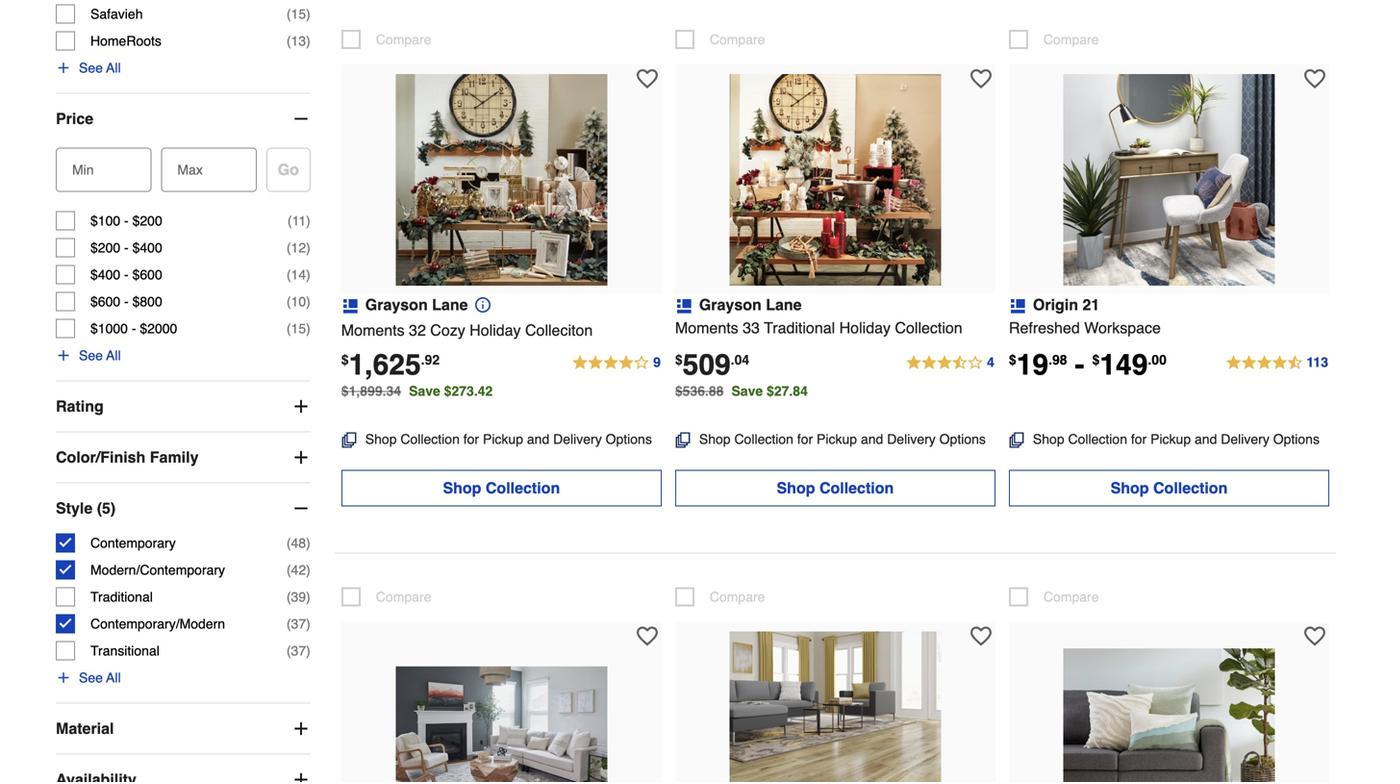 Task type: locate. For each thing, give the bounding box(es) containing it.
moments up 509
[[675, 319, 739, 337]]

0 vertical spatial see all
[[79, 60, 121, 76]]

2 horizontal spatial and
[[1195, 431, 1217, 447]]

2 37 from the top
[[291, 643, 306, 659]]

compare inside gr_3806 element
[[1044, 589, 1099, 605]]

.92
[[421, 352, 440, 367]]

) for $200 - $400
[[306, 240, 311, 256]]

1 for from the left
[[463, 431, 479, 447]]

moments up 1,625
[[341, 321, 405, 339]]

see all
[[79, 60, 121, 76], [79, 348, 121, 363], [79, 670, 121, 686]]

compare inside gr_10324 element
[[710, 589, 765, 605]]

1 vertical spatial 37
[[291, 643, 306, 659]]

2 vertical spatial see
[[79, 670, 103, 686]]

7 ) from the top
[[306, 321, 311, 336]]

see for 1st the see all button from the bottom of the page
[[79, 670, 103, 686]]

3 see from the top
[[79, 670, 103, 686]]

0 horizontal spatial holiday
[[470, 321, 521, 339]]

see all down $1000
[[79, 348, 121, 363]]

0 vertical spatial $200
[[132, 213, 162, 229]]

( for homeroots
[[287, 33, 291, 49]]

grayson inside the grayson lane moments 33 traditional holiday collection
[[699, 296, 762, 314]]

37
[[291, 616, 306, 632], [291, 643, 306, 659]]

2 save from the left
[[732, 383, 763, 399]]

11
[[292, 213, 306, 229]]

1 horizontal spatial $600
[[132, 267, 162, 282]]

(
[[287, 6, 291, 22], [287, 33, 291, 49], [288, 213, 292, 229], [287, 240, 291, 256], [287, 267, 291, 282], [287, 294, 291, 309], [287, 321, 291, 336], [287, 535, 291, 551], [287, 562, 291, 578], [287, 589, 291, 605], [287, 616, 291, 632], [287, 643, 291, 659]]

- left $800
[[124, 294, 129, 309]]

gr_10243 element
[[675, 30, 765, 49]]

2 vertical spatial see all
[[79, 670, 121, 686]]

compare for gr_2313 element
[[1044, 32, 1099, 47]]

( for transitional
[[287, 643, 291, 659]]

2 horizontal spatial shop collection link
[[1009, 470, 1330, 506]]

0 horizontal spatial for
[[463, 431, 479, 447]]

1 15 from the top
[[291, 6, 306, 22]]

0 vertical spatial see
[[79, 60, 103, 76]]

contemporary/modern
[[90, 616, 225, 632]]

1 vertical spatial $600
[[90, 294, 120, 309]]

grayson lane moments 32 cozy holiday colleciton image
[[396, 74, 607, 286]]

traditional
[[764, 319, 835, 337], [90, 589, 153, 605]]

$100 - $200
[[90, 213, 162, 229]]

shop collection for pickup and delivery options down $273.42
[[365, 431, 652, 447]]

( 10 )
[[287, 294, 311, 309]]

2 $ from the left
[[675, 352, 683, 367]]

1 $ from the left
[[341, 352, 349, 367]]

family
[[150, 448, 199, 466]]

0 horizontal spatial save
[[409, 383, 440, 399]]

509
[[683, 348, 731, 381]]

2 horizontal spatial heart outline image
[[1304, 68, 1326, 89]]

2 options from the left
[[940, 431, 986, 447]]

0 vertical spatial 15
[[291, 6, 306, 22]]

collection inside the grayson lane moments 33 traditional holiday collection
[[895, 319, 963, 337]]

1 vertical spatial see
[[79, 348, 103, 363]]

delivery
[[553, 431, 602, 447], [887, 431, 936, 447], [1221, 431, 1270, 447]]

1 see from the top
[[79, 60, 103, 76]]

1 37 from the top
[[291, 616, 306, 632]]

2 horizontal spatial shop collection
[[1111, 479, 1228, 497]]

3 shop collection for pickup and delivery options from the left
[[1033, 431, 1320, 447]]

19
[[1017, 348, 1049, 381]]

1 vertical spatial see all
[[79, 348, 121, 363]]

1 horizontal spatial moments
[[675, 319, 739, 337]]

2 horizontal spatial delivery
[[1221, 431, 1270, 447]]

all down $1000
[[106, 348, 121, 363]]

delivery down 4.5 stars image
[[1221, 431, 1270, 447]]

1 ( 37 ) from the top
[[287, 616, 311, 632]]

( for modern/contemporary
[[287, 562, 291, 578]]

113
[[1307, 354, 1329, 370]]

$ inside $ 509 .04
[[675, 352, 683, 367]]

0 horizontal spatial traditional
[[90, 589, 153, 605]]

3 shop collection from the left
[[1111, 479, 1228, 497]]

( 15 ) for $1000 - $2000
[[287, 321, 311, 336]]

1 ) from the top
[[306, 6, 311, 22]]

1 horizontal spatial delivery
[[887, 431, 936, 447]]

$ up $1,899.34
[[341, 352, 349, 367]]

2 vertical spatial all
[[106, 670, 121, 686]]

see all button down the transitional
[[56, 668, 121, 687]]

2 see all from the top
[[79, 348, 121, 363]]

modern/contemporary
[[90, 562, 225, 578]]

1 horizontal spatial shop collection
[[777, 479, 894, 497]]

style
[[56, 499, 93, 517]]

0 vertical spatial plus image
[[291, 397, 311, 416]]

1 vertical spatial 15
[[291, 321, 306, 336]]

12 ) from the top
[[306, 643, 311, 659]]

)
[[306, 6, 311, 22], [306, 33, 311, 49], [306, 213, 311, 229], [306, 240, 311, 256], [306, 267, 311, 282], [306, 294, 311, 309], [306, 321, 311, 336], [306, 535, 311, 551], [306, 562, 311, 578], [306, 589, 311, 605], [306, 616, 311, 632], [306, 643, 311, 659]]

1 horizontal spatial for
[[797, 431, 813, 447]]

see all down the transitional
[[79, 670, 121, 686]]

( 42 )
[[287, 562, 311, 578]]

2 horizontal spatial options
[[1274, 431, 1320, 447]]

compare for gr_3806 element
[[1044, 589, 1099, 605]]

grayson up 32
[[365, 296, 428, 314]]

$600 up $800
[[132, 267, 162, 282]]

$273.42
[[444, 383, 493, 399]]

1 lane from the left
[[432, 296, 468, 314]]

1 vertical spatial $200
[[90, 240, 120, 256]]

see down the transitional
[[79, 670, 103, 686]]

1 horizontal spatial traditional
[[764, 319, 835, 337]]

2 15 from the top
[[291, 321, 306, 336]]

0 vertical spatial traditional
[[764, 319, 835, 337]]

5 ) from the top
[[306, 267, 311, 282]]

1 shop collection from the left
[[443, 479, 560, 497]]

- up $400 - $600
[[124, 240, 129, 256]]

$ for 1,625
[[341, 352, 349, 367]]

origin 21 refreshed workspace
[[1009, 296, 1161, 337]]

( 14 )
[[287, 267, 311, 282]]

15
[[291, 6, 306, 22], [291, 321, 306, 336]]

delivery down 3.5 stars image
[[887, 431, 936, 447]]

compare inside "gr_10243" element
[[710, 32, 765, 47]]

9 ) from the top
[[306, 562, 311, 578]]

) for safavieh
[[306, 6, 311, 22]]

options down 3.5 stars image
[[940, 431, 986, 447]]

0 horizontal spatial shop collection link
[[341, 470, 662, 506]]

- right .98 on the top of page
[[1075, 348, 1085, 381]]

0 horizontal spatial options
[[606, 431, 652, 447]]

$
[[341, 352, 349, 367], [675, 352, 683, 367], [1009, 352, 1017, 367], [1092, 352, 1100, 367]]

0 vertical spatial 37
[[291, 616, 306, 632]]

0 vertical spatial ( 15 )
[[287, 6, 311, 22]]

transitional
[[90, 643, 160, 659]]

1 grayson from the left
[[365, 296, 428, 314]]

1 all from the top
[[106, 60, 121, 76]]

1 horizontal spatial and
[[861, 431, 883, 447]]

2 see from the top
[[79, 348, 103, 363]]

lane for grayson lane
[[432, 296, 468, 314]]

compare for "gr_10243" element
[[710, 32, 765, 47]]

2 horizontal spatial heart outline image
[[1304, 626, 1326, 647]]

lane inside the grayson lane moments 33 traditional holiday collection
[[766, 296, 802, 314]]

( 15 ) down ( 10 )
[[287, 321, 311, 336]]

- for $600
[[124, 294, 129, 309]]

$400
[[132, 240, 162, 256], [90, 267, 120, 282]]

$200 up $200 - $400
[[132, 213, 162, 229]]

shop collection for pickup and delivery options
[[365, 431, 652, 447], [699, 431, 986, 447], [1033, 431, 1320, 447]]

2 horizontal spatial pickup
[[1151, 431, 1191, 447]]

0 horizontal spatial $400
[[90, 267, 120, 282]]

( 13 )
[[287, 33, 311, 49]]

) for traditional
[[306, 589, 311, 605]]

see down homeroots on the top
[[79, 60, 103, 76]]

2 all from the top
[[106, 348, 121, 363]]

homeroots
[[90, 33, 162, 49]]

grayson up the 33
[[699, 296, 762, 314]]

( 15 )
[[287, 6, 311, 22], [287, 321, 311, 336]]

0 horizontal spatial shop collection for pickup and delivery options
[[365, 431, 652, 447]]

traditional right the 33
[[764, 319, 835, 337]]

- for $200
[[124, 240, 129, 256]]

( for $100 - $200
[[288, 213, 292, 229]]

10 ) from the top
[[306, 589, 311, 605]]

-
[[124, 213, 129, 229], [124, 240, 129, 256], [124, 267, 129, 282], [124, 294, 129, 309], [132, 321, 136, 336], [1075, 348, 1085, 381]]

$27.84
[[767, 383, 808, 399]]

2 shop collection from the left
[[777, 479, 894, 497]]

1 vertical spatial traditional
[[90, 589, 153, 605]]

2 for from the left
[[797, 431, 813, 447]]

11 ) from the top
[[306, 616, 311, 632]]

0 horizontal spatial lane
[[432, 296, 468, 314]]

compare
[[376, 32, 431, 47], [710, 32, 765, 47], [1044, 32, 1099, 47], [376, 589, 431, 605], [710, 589, 765, 605], [1044, 589, 1099, 605]]

) for $400 - $600
[[306, 267, 311, 282]]

0 horizontal spatial heart outline image
[[637, 68, 658, 89]]

) for contemporary/modern
[[306, 616, 311, 632]]

grayson for grayson lane moments 33 traditional holiday collection
[[699, 296, 762, 314]]

compare inside gr_2313 element
[[1044, 32, 1099, 47]]

$536.88
[[675, 383, 724, 399]]

$2000
[[140, 321, 177, 336]]

0 horizontal spatial pickup
[[483, 431, 523, 447]]

$200 - $400
[[90, 240, 162, 256]]

all down homeroots on the top
[[106, 60, 121, 76]]

lane up the cozy
[[432, 296, 468, 314]]

1 shop collection link from the left
[[341, 470, 662, 506]]

grayson for grayson lane
[[365, 296, 428, 314]]

2 and from the left
[[861, 431, 883, 447]]

1 horizontal spatial $400
[[132, 240, 162, 256]]

2 see all button from the top
[[56, 346, 121, 365]]

price button
[[56, 94, 311, 144]]

1 horizontal spatial shop collection link
[[675, 470, 996, 506]]

plus image for rating
[[291, 397, 311, 416]]

go button
[[266, 148, 311, 192]]

- up the $600 - $800 on the left of page
[[124, 267, 129, 282]]

2 horizontal spatial shop collection for pickup and delivery options
[[1033, 431, 1320, 447]]

shop collection for pickup and delivery options down .00
[[1033, 431, 1320, 447]]

see down $1000
[[79, 348, 103, 363]]

2 horizontal spatial for
[[1131, 431, 1147, 447]]

8 ) from the top
[[306, 535, 311, 551]]

0 horizontal spatial heart outline image
[[637, 626, 658, 647]]

( for $1000 - $2000
[[287, 321, 291, 336]]

shop collection for pickup and delivery options down the $27.84
[[699, 431, 986, 447]]

plus image inside material button
[[291, 719, 311, 738]]

all down the transitional
[[106, 670, 121, 686]]

2 vertical spatial see all button
[[56, 668, 121, 687]]

.04
[[731, 352, 750, 367]]

2 grayson from the left
[[699, 296, 762, 314]]

holiday inside the grayson lane moments 33 traditional holiday collection
[[840, 319, 891, 337]]

see all button
[[56, 58, 121, 78], [56, 346, 121, 365], [56, 668, 121, 687]]

$400 up the $600 - $800 on the left of page
[[90, 267, 120, 282]]

gr_10336 element
[[341, 587, 431, 606]]

$400 up $400 - $600
[[132, 240, 162, 256]]

see
[[79, 60, 103, 76], [79, 348, 103, 363], [79, 670, 103, 686]]

1 save from the left
[[409, 383, 440, 399]]

1 horizontal spatial lane
[[766, 296, 802, 314]]

1 vertical spatial ( 37 )
[[287, 643, 311, 659]]

6 ) from the top
[[306, 294, 311, 309]]

37 for contemporary/modern
[[291, 616, 306, 632]]

1 vertical spatial all
[[106, 348, 121, 363]]

33
[[743, 319, 760, 337]]

0 vertical spatial all
[[106, 60, 121, 76]]

4 ) from the top
[[306, 240, 311, 256]]

( 37 )
[[287, 616, 311, 632], [287, 643, 311, 659]]

- right $1000
[[132, 321, 136, 336]]

min
[[72, 162, 94, 178]]

for down 149
[[1131, 431, 1147, 447]]

0 horizontal spatial shop collection
[[443, 479, 560, 497]]

$1,899.34
[[341, 383, 401, 399]]

compare inside gr_10133 element
[[376, 32, 431, 47]]

) for $600 - $800
[[306, 294, 311, 309]]

safavieh
[[90, 6, 143, 22]]

options down 4.5 stars image
[[1274, 431, 1320, 447]]

$200 down "$100"
[[90, 240, 120, 256]]

( for safavieh
[[287, 6, 291, 22]]

3 for from the left
[[1131, 431, 1147, 447]]

options
[[606, 431, 652, 447], [940, 431, 986, 447], [1274, 431, 1320, 447]]

3.5 stars image
[[905, 352, 996, 375]]

save for 1,625
[[409, 383, 440, 399]]

1 horizontal spatial grayson
[[699, 296, 762, 314]]

$ right .98 on the top of page
[[1092, 352, 1100, 367]]

1 vertical spatial see all button
[[56, 346, 121, 365]]

see all button down $1000
[[56, 346, 121, 365]]

2 ) from the top
[[306, 33, 311, 49]]

and
[[527, 431, 550, 447], [861, 431, 883, 447], [1195, 431, 1217, 447]]

compare inside gr_10336 element
[[376, 589, 431, 605]]

1 ( 15 ) from the top
[[287, 6, 311, 22]]

plus image
[[56, 60, 71, 76], [56, 348, 71, 363], [291, 448, 311, 467], [291, 770, 311, 782]]

1 horizontal spatial options
[[940, 431, 986, 447]]

2 vertical spatial plus image
[[291, 719, 311, 738]]

0 horizontal spatial grayson
[[365, 296, 428, 314]]

1 horizontal spatial $200
[[132, 213, 162, 229]]

3 see all button from the top
[[56, 668, 121, 687]]

options down 4 stars image
[[606, 431, 652, 447]]

4.5 stars image
[[1225, 352, 1330, 375]]

yes image
[[475, 297, 491, 313]]

$600
[[132, 267, 162, 282], [90, 294, 120, 309]]

1 horizontal spatial save
[[732, 383, 763, 399]]

save down .92
[[409, 383, 440, 399]]

1 horizontal spatial pickup
[[817, 431, 857, 447]]

lane up the $27.84
[[766, 296, 802, 314]]

$ inside the $ 1,625 .92
[[341, 352, 349, 367]]

3 $ from the left
[[1009, 352, 1017, 367]]

42
[[291, 562, 306, 578]]

plus image inside "rating" button
[[291, 397, 311, 416]]

pickup
[[483, 431, 523, 447], [817, 431, 857, 447], [1151, 431, 1191, 447]]

$536.88 save $27.84
[[675, 383, 808, 399]]

$200
[[132, 213, 162, 229], [90, 240, 120, 256]]

- right "$100"
[[124, 213, 129, 229]]

$600 - $800
[[90, 294, 162, 309]]

$ 509 .04
[[675, 348, 750, 381]]

price
[[56, 110, 93, 128]]

heart outline image
[[637, 68, 658, 89], [971, 68, 992, 89], [1304, 626, 1326, 647]]

heart outline image
[[1304, 68, 1326, 89], [637, 626, 658, 647], [971, 626, 992, 647]]

origin 21 refreshed workspace image
[[1064, 74, 1275, 286]]

grayson
[[365, 296, 428, 314], [699, 296, 762, 314]]

shop collection link
[[341, 470, 662, 506], [675, 470, 996, 506], [1009, 470, 1330, 506]]

3 see all from the top
[[79, 670, 121, 686]]

( 15 ) up ( 13 )
[[287, 6, 311, 22]]

for
[[463, 431, 479, 447], [797, 431, 813, 447], [1131, 431, 1147, 447]]

2 shop collection link from the left
[[675, 470, 996, 506]]

1 options from the left
[[606, 431, 652, 447]]

see all down homeroots on the top
[[79, 60, 121, 76]]

2 lane from the left
[[766, 296, 802, 314]]

3 all from the top
[[106, 670, 121, 686]]

all
[[106, 60, 121, 76], [106, 348, 121, 363], [106, 670, 121, 686]]

13
[[291, 33, 306, 49]]

1 vertical spatial ( 15 )
[[287, 321, 311, 336]]

traditional inside the grayson lane moments 33 traditional holiday collection
[[764, 319, 835, 337]]

holiday
[[840, 319, 891, 337], [470, 321, 521, 339]]

4 stars image
[[572, 352, 662, 375]]

origin 21 organic textures pillow collection image
[[1064, 631, 1275, 782]]

1 horizontal spatial holiday
[[840, 319, 891, 337]]

) for modern/contemporary
[[306, 562, 311, 578]]

save down the .04
[[732, 383, 763, 399]]

see all button down homeroots on the top
[[56, 58, 121, 78]]

minus image
[[291, 109, 311, 129]]

refreshed
[[1009, 319, 1080, 337]]

15 up ( 13 )
[[291, 6, 306, 22]]

0 vertical spatial see all button
[[56, 58, 121, 78]]

3 ) from the top
[[306, 213, 311, 229]]

2 ( 37 ) from the top
[[287, 643, 311, 659]]

$ right 9
[[675, 352, 683, 367]]

for down the $27.84
[[797, 431, 813, 447]]

2 ( 15 ) from the top
[[287, 321, 311, 336]]

for down $273.42
[[463, 431, 479, 447]]

plus image
[[291, 397, 311, 416], [56, 670, 71, 686], [291, 719, 311, 738]]

0 horizontal spatial and
[[527, 431, 550, 447]]

0 vertical spatial $400
[[132, 240, 162, 256]]

traditional up the contemporary/modern
[[90, 589, 153, 605]]

$ right 4
[[1009, 352, 1017, 367]]

0 vertical spatial ( 37 )
[[287, 616, 311, 632]]

( for contemporary
[[287, 535, 291, 551]]

0 horizontal spatial delivery
[[553, 431, 602, 447]]

(5)
[[97, 499, 116, 517]]

moments 32 cozy holiday colleciton
[[341, 321, 593, 339]]

1 horizontal spatial shop collection for pickup and delivery options
[[699, 431, 986, 447]]

collection
[[895, 319, 963, 337], [401, 431, 460, 447], [734, 431, 794, 447], [1068, 431, 1128, 447], [486, 479, 560, 497], [820, 479, 894, 497], [1154, 479, 1228, 497]]

15 down ( 10 )
[[291, 321, 306, 336]]

shop
[[365, 431, 397, 447], [699, 431, 731, 447], [1033, 431, 1065, 447], [443, 479, 481, 497], [777, 479, 815, 497], [1111, 479, 1149, 497]]

$1,899.34 save $273.42
[[341, 383, 493, 399]]

2 shop collection for pickup and delivery options from the left
[[699, 431, 986, 447]]

$600 up $1000
[[90, 294, 120, 309]]

delivery down 4 stars image
[[553, 431, 602, 447]]

) for $1000 - $2000
[[306, 321, 311, 336]]

lane
[[432, 296, 468, 314], [766, 296, 802, 314]]



Task type: describe. For each thing, give the bounding box(es) containing it.
1 vertical spatial plus image
[[56, 670, 71, 686]]

plus image for material
[[291, 719, 311, 738]]

color/finish
[[56, 448, 146, 466]]

see for third the see all button from the bottom
[[79, 60, 103, 76]]

gr_10324 element
[[675, 587, 765, 606]]

10
[[291, 294, 306, 309]]

4
[[987, 354, 995, 370]]

compare for gr_10324 element
[[710, 589, 765, 605]]

max
[[177, 162, 203, 178]]

rating button
[[56, 382, 311, 432]]

1 vertical spatial $400
[[90, 267, 120, 282]]

32
[[409, 321, 426, 339]]

21
[[1083, 296, 1100, 314]]

save for 509
[[732, 383, 763, 399]]

1 shop collection for pickup and delivery options from the left
[[365, 431, 652, 447]]

1 horizontal spatial heart outline image
[[971, 68, 992, 89]]

14
[[291, 267, 306, 282]]

$ for 509
[[675, 352, 683, 367]]

3 pickup from the left
[[1151, 431, 1191, 447]]

1,625
[[349, 348, 421, 381]]

$100
[[90, 213, 120, 229]]

color/finish family button
[[56, 433, 311, 483]]

actual price $509.04 element
[[675, 348, 750, 381]]

149
[[1100, 348, 1148, 381]]

2 delivery from the left
[[887, 431, 936, 447]]

1 horizontal spatial heart outline image
[[971, 626, 992, 647]]

go
[[278, 161, 299, 179]]

see for 2nd the see all button from the bottom
[[79, 348, 103, 363]]

gr_2313 element
[[1009, 30, 1099, 49]]

12
[[291, 240, 306, 256]]

gr_3806 element
[[1009, 587, 1099, 606]]

chic home design traditional gold living room image
[[730, 631, 941, 782]]

( 48 )
[[287, 535, 311, 551]]

0 vertical spatial $600
[[132, 267, 162, 282]]

$ for 19
[[1009, 352, 1017, 367]]

$ 19 .98 - $ 149 .00
[[1009, 348, 1167, 381]]

( for $200 - $400
[[287, 240, 291, 256]]

gr_10133 element
[[341, 30, 431, 49]]

1 pickup from the left
[[483, 431, 523, 447]]

( for $400 - $600
[[287, 267, 291, 282]]

( for contemporary/modern
[[287, 616, 291, 632]]

workspace
[[1084, 319, 1161, 337]]

$800
[[132, 294, 162, 309]]

- for $1000
[[132, 321, 136, 336]]

minus image
[[291, 499, 311, 518]]

0 horizontal spatial $200
[[90, 240, 120, 256]]

1 and from the left
[[527, 431, 550, 447]]

$19.98-$149.00 element
[[1009, 348, 1167, 381]]

9
[[653, 354, 661, 370]]

0 horizontal spatial moments
[[341, 321, 405, 339]]

37 for transitional
[[291, 643, 306, 659]]

1 delivery from the left
[[553, 431, 602, 447]]

shop collection for 2nd shop collection link from right
[[777, 479, 894, 497]]

material
[[56, 720, 114, 738]]

1 see all from the top
[[79, 60, 121, 76]]

( 11 )
[[288, 213, 311, 229]]

origin
[[1033, 296, 1079, 314]]

( 37 ) for contemporary/modern
[[287, 616, 311, 632]]

contemporary
[[90, 535, 176, 551]]

) for $100 - $200
[[306, 213, 311, 229]]

) for homeroots
[[306, 33, 311, 49]]

compare for gr_10336 element in the bottom of the page
[[376, 589, 431, 605]]

( 39 )
[[287, 589, 311, 605]]

( 37 ) for transitional
[[287, 643, 311, 659]]

colleciton
[[525, 321, 593, 339]]

) for contemporary
[[306, 535, 311, 551]]

48
[[291, 535, 306, 551]]

2 pickup from the left
[[817, 431, 857, 447]]

shop collection for 1st shop collection link from left
[[443, 479, 560, 497]]

3 and from the left
[[1195, 431, 1217, 447]]

shop collection for third shop collection link
[[1111, 479, 1228, 497]]

15 for $1000 - $2000
[[291, 321, 306, 336]]

was price $536.88 element
[[675, 378, 732, 399]]

material button
[[56, 704, 311, 754]]

( for traditional
[[287, 589, 291, 605]]

( for $600 - $800
[[287, 294, 291, 309]]

rating
[[56, 397, 104, 415]]

- for $400
[[124, 267, 129, 282]]

was price $1,899.34 element
[[341, 378, 409, 399]]

.00
[[1148, 352, 1167, 367]]

3 options from the left
[[1274, 431, 1320, 447]]

( 15 ) for safavieh
[[287, 6, 311, 22]]

actual price $1,625.92 element
[[341, 348, 440, 381]]

15 for safavieh
[[291, 6, 306, 22]]

grayson lane
[[365, 296, 468, 314]]

- for $100
[[124, 213, 129, 229]]

1 see all button from the top
[[56, 58, 121, 78]]

.98
[[1049, 352, 1067, 367]]

moments inside the grayson lane moments 33 traditional holiday collection
[[675, 319, 739, 337]]

0 horizontal spatial $600
[[90, 294, 120, 309]]

style (5)
[[56, 499, 116, 517]]

3 shop collection link from the left
[[1009, 470, 1330, 506]]

grayson lane moments 33 traditional holiday collection
[[675, 296, 963, 337]]

cozy
[[430, 321, 465, 339]]

grayson lane moments 33 traditional holiday collection image
[[730, 74, 941, 286]]

) for transitional
[[306, 643, 311, 659]]

plus image inside color/finish family button
[[291, 448, 311, 467]]

color/finish family
[[56, 448, 199, 466]]

4 $ from the left
[[1092, 352, 1100, 367]]

3 delivery from the left
[[1221, 431, 1270, 447]]

$400 - $600
[[90, 267, 162, 282]]

( 12 )
[[287, 240, 311, 256]]

$ 1,625 .92
[[341, 348, 440, 381]]

lane for grayson lane moments 33 traditional holiday collection
[[766, 296, 802, 314]]

39
[[291, 589, 306, 605]]

best selling home decor contemporary brown living room image
[[396, 631, 607, 782]]

compare for gr_10133 element
[[376, 32, 431, 47]]

$1000 - $2000
[[90, 321, 177, 336]]

$1000
[[90, 321, 128, 336]]



Task type: vqa. For each thing, say whether or not it's contained in the screenshot.
Ideas
no



